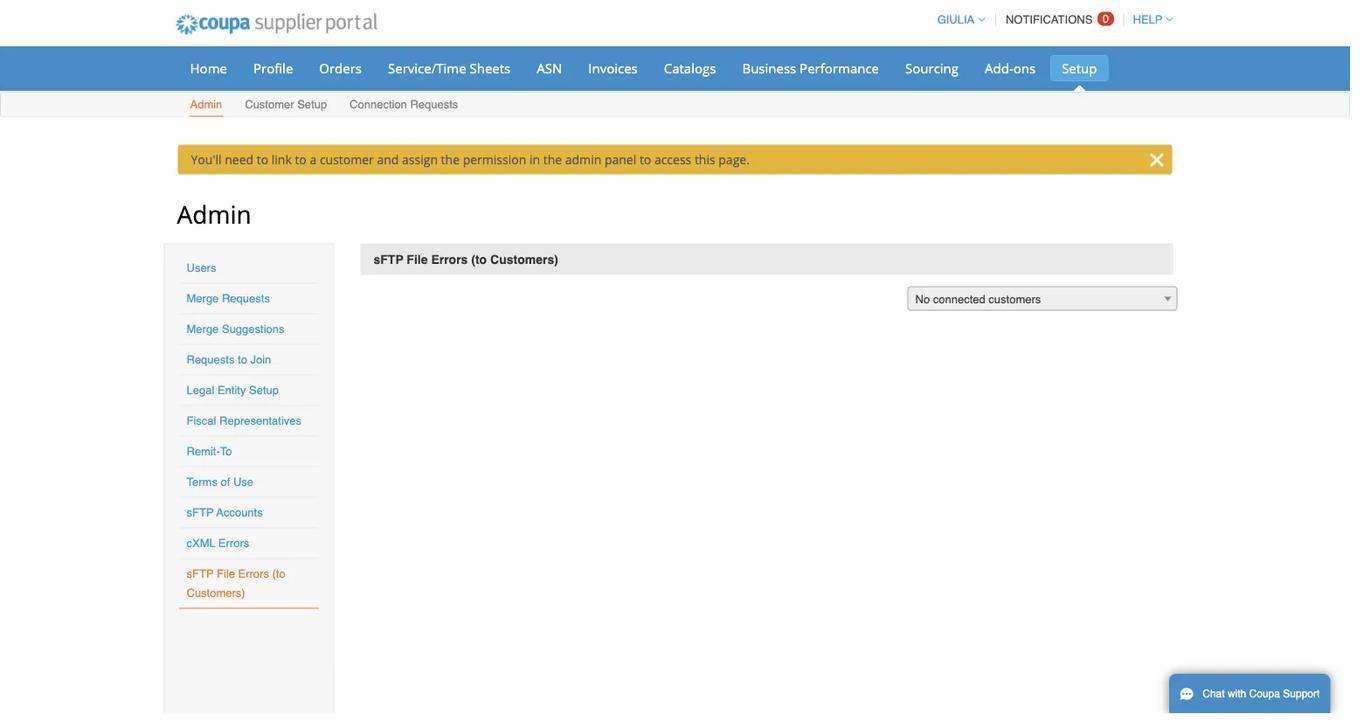 Task type: locate. For each thing, give the bounding box(es) containing it.
(to
[[471, 252, 487, 266], [272, 567, 286, 580]]

merge
[[187, 292, 219, 305], [187, 323, 219, 336]]

1 vertical spatial merge
[[187, 323, 219, 336]]

0 vertical spatial customers)
[[490, 252, 558, 266]]

0 vertical spatial sftp
[[374, 252, 404, 266]]

legal entity setup
[[187, 384, 279, 397]]

merge down "merge requests"
[[187, 323, 219, 336]]

2 merge from the top
[[187, 323, 219, 336]]

setup right customer
[[297, 98, 327, 111]]

access
[[655, 151, 692, 168]]

0 vertical spatial setup
[[1062, 59, 1097, 77]]

errors
[[431, 252, 468, 266], [218, 537, 249, 550], [238, 567, 269, 580]]

0 vertical spatial errors
[[431, 252, 468, 266]]

you'll need to link to a customer and assign the permission in the admin panel to access this page.
[[191, 151, 750, 168]]

customer
[[245, 98, 294, 111]]

remit-
[[187, 445, 220, 458]]

2 vertical spatial errors
[[238, 567, 269, 580]]

1 horizontal spatial the
[[543, 151, 562, 168]]

1 vertical spatial sftp
[[187, 506, 214, 519]]

1 horizontal spatial (to
[[471, 252, 487, 266]]

1 vertical spatial file
[[217, 567, 235, 580]]

0 horizontal spatial file
[[217, 567, 235, 580]]

No connected customers field
[[908, 286, 1178, 312]]

to left link at left
[[257, 151, 268, 168]]

sftp for the sftp file errors (to customers) link at left
[[187, 567, 214, 580]]

merge requests
[[187, 292, 270, 305]]

merge down users link
[[187, 292, 219, 305]]

sftp
[[374, 252, 404, 266], [187, 506, 214, 519], [187, 567, 214, 580]]

requests for connection requests
[[410, 98, 458, 111]]

asn
[[537, 59, 562, 77]]

home
[[190, 59, 227, 77]]

0 horizontal spatial the
[[441, 151, 460, 168]]

join
[[250, 353, 271, 366]]

requests to join link
[[187, 353, 271, 366]]

0 horizontal spatial customers)
[[187, 587, 245, 600]]

service/time sheets
[[388, 59, 511, 77]]

2 vertical spatial sftp
[[187, 567, 214, 580]]

remit-to link
[[187, 445, 232, 458]]

permission
[[463, 151, 526, 168]]

add-ons
[[985, 59, 1036, 77]]

0 vertical spatial merge
[[187, 292, 219, 305]]

add-
[[985, 59, 1014, 77]]

legal
[[187, 384, 214, 397]]

help link
[[1125, 13, 1174, 26]]

admin
[[190, 98, 222, 111], [177, 197, 251, 230]]

the
[[441, 151, 460, 168], [543, 151, 562, 168]]

0 horizontal spatial sftp file errors (to customers)
[[187, 567, 286, 600]]

1 vertical spatial customers)
[[187, 587, 245, 600]]

sftp accounts link
[[187, 506, 263, 519]]

admin
[[565, 151, 602, 168]]

notifications 0
[[1006, 12, 1109, 26]]

2 vertical spatial setup
[[249, 384, 279, 397]]

admin link
[[189, 94, 223, 117]]

the right in
[[543, 151, 562, 168]]

requests
[[410, 98, 458, 111], [222, 292, 270, 305], [187, 353, 235, 366]]

requests down service/time
[[410, 98, 458, 111]]

0 vertical spatial requests
[[410, 98, 458, 111]]

setup down notifications 0 at right top
[[1062, 59, 1097, 77]]

0
[[1103, 12, 1109, 25]]

admin down you'll
[[177, 197, 251, 230]]

1 vertical spatial requests
[[222, 292, 270, 305]]

sftp file errors (to customers)
[[374, 252, 558, 266], [187, 567, 286, 600]]

no
[[916, 293, 930, 306]]

entity
[[218, 384, 246, 397]]

fiscal representatives link
[[187, 414, 302, 427]]

assign
[[402, 151, 438, 168]]

0 vertical spatial (to
[[471, 252, 487, 266]]

admin down home link on the left top of page
[[190, 98, 222, 111]]

merge suggestions link
[[187, 323, 285, 336]]

page.
[[719, 151, 750, 168]]

1 horizontal spatial setup
[[297, 98, 327, 111]]

sourcing link
[[894, 55, 970, 81]]

setup link
[[1051, 55, 1109, 81]]

1 vertical spatial errors
[[218, 537, 249, 550]]

requests up legal at the left of page
[[187, 353, 235, 366]]

1 vertical spatial admin
[[177, 197, 251, 230]]

admin inside admin link
[[190, 98, 222, 111]]

home link
[[179, 55, 239, 81]]

to left join on the left of page
[[238, 353, 247, 366]]

cxml errors
[[187, 537, 249, 550]]

errors inside sftp file errors (to customers)
[[238, 567, 269, 580]]

catalogs
[[664, 59, 716, 77]]

customers)
[[490, 252, 558, 266], [187, 587, 245, 600]]

the right assign
[[441, 151, 460, 168]]

sftp accounts
[[187, 506, 263, 519]]

setup down join on the left of page
[[249, 384, 279, 397]]

1 horizontal spatial file
[[407, 252, 428, 266]]

and
[[377, 151, 399, 168]]

No connected customers text field
[[909, 287, 1177, 312]]

service/time sheets link
[[377, 55, 522, 81]]

1 horizontal spatial sftp file errors (to customers)
[[374, 252, 558, 266]]

0 horizontal spatial (to
[[272, 567, 286, 580]]

0 vertical spatial admin
[[190, 98, 222, 111]]

1 merge from the top
[[187, 292, 219, 305]]

0 vertical spatial sftp file errors (to customers)
[[374, 252, 558, 266]]

terms of use
[[187, 476, 254, 489]]

navigation
[[930, 3, 1174, 37]]

to
[[257, 151, 268, 168], [295, 151, 307, 168], [640, 151, 651, 168], [238, 353, 247, 366]]

legal entity setup link
[[187, 384, 279, 397]]

requests up suggestions
[[222, 292, 270, 305]]

1 vertical spatial setup
[[297, 98, 327, 111]]

customer setup link
[[244, 94, 328, 117]]

cxml errors link
[[187, 537, 249, 550]]

use
[[233, 476, 254, 489]]



Task type: describe. For each thing, give the bounding box(es) containing it.
0 horizontal spatial setup
[[249, 384, 279, 397]]

2 vertical spatial requests
[[187, 353, 235, 366]]

1 the from the left
[[441, 151, 460, 168]]

business performance
[[743, 59, 879, 77]]

remit-to
[[187, 445, 232, 458]]

notifications
[[1006, 13, 1093, 26]]

1 horizontal spatial customers)
[[490, 252, 558, 266]]

customer setup
[[245, 98, 327, 111]]

giulia link
[[930, 13, 985, 26]]

connected
[[933, 293, 986, 306]]

0 vertical spatial file
[[407, 252, 428, 266]]

connection requests link
[[349, 94, 459, 117]]

customers
[[989, 293, 1041, 306]]

to right panel
[[640, 151, 651, 168]]

accounts
[[216, 506, 263, 519]]

giulia
[[938, 13, 975, 26]]

2 horizontal spatial setup
[[1062, 59, 1097, 77]]

of
[[221, 476, 230, 489]]

users
[[187, 261, 216, 274]]

orders link
[[308, 55, 373, 81]]

coupa
[[1250, 688, 1281, 700]]

navigation containing notifications 0
[[930, 3, 1174, 37]]

terms
[[187, 476, 218, 489]]

connection requests
[[350, 98, 458, 111]]

business performance link
[[731, 55, 891, 81]]

this
[[695, 151, 716, 168]]

profile link
[[242, 55, 304, 81]]

with
[[1228, 688, 1247, 700]]

add-ons link
[[974, 55, 1047, 81]]

chat with coupa support button
[[1170, 674, 1331, 714]]

users link
[[187, 261, 216, 274]]

help
[[1133, 13, 1163, 26]]

1 vertical spatial sftp file errors (to customers)
[[187, 567, 286, 600]]

representatives
[[219, 414, 302, 427]]

invoices
[[589, 59, 638, 77]]

business
[[743, 59, 797, 77]]

sourcing
[[906, 59, 959, 77]]

fiscal representatives
[[187, 414, 302, 427]]

terms of use link
[[187, 476, 254, 489]]

cxml
[[187, 537, 215, 550]]

ons
[[1014, 59, 1036, 77]]

requests for merge requests
[[222, 292, 270, 305]]

chat
[[1203, 688, 1225, 700]]

merge for merge requests
[[187, 292, 219, 305]]

to
[[220, 445, 232, 458]]

sftp for the sftp accounts link
[[187, 506, 214, 519]]

customer
[[320, 151, 374, 168]]

need
[[225, 151, 254, 168]]

you'll
[[191, 151, 222, 168]]

merge for merge suggestions
[[187, 323, 219, 336]]

sftp file errors (to customers) link
[[187, 567, 286, 600]]

service/time
[[388, 59, 466, 77]]

chat with coupa support
[[1203, 688, 1320, 700]]

link
[[272, 151, 292, 168]]

a
[[310, 151, 317, 168]]

asn link
[[526, 55, 574, 81]]

suggestions
[[222, 323, 285, 336]]

invoices link
[[577, 55, 649, 81]]

connection
[[350, 98, 407, 111]]

performance
[[800, 59, 879, 77]]

2 the from the left
[[543, 151, 562, 168]]

coupa supplier portal image
[[164, 3, 389, 46]]

in
[[530, 151, 540, 168]]

requests to join
[[187, 353, 271, 366]]

orders
[[319, 59, 362, 77]]

to left "a"
[[295, 151, 307, 168]]

1 vertical spatial (to
[[272, 567, 286, 580]]

profile
[[253, 59, 293, 77]]

merge requests link
[[187, 292, 270, 305]]

no connected customers
[[916, 293, 1041, 306]]

merge suggestions
[[187, 323, 285, 336]]

catalogs link
[[653, 55, 728, 81]]

sheets
[[470, 59, 511, 77]]

fiscal
[[187, 414, 216, 427]]

support
[[1283, 688, 1320, 700]]

panel
[[605, 151, 637, 168]]



Task type: vqa. For each thing, say whether or not it's contained in the screenshot.
customers,
no



